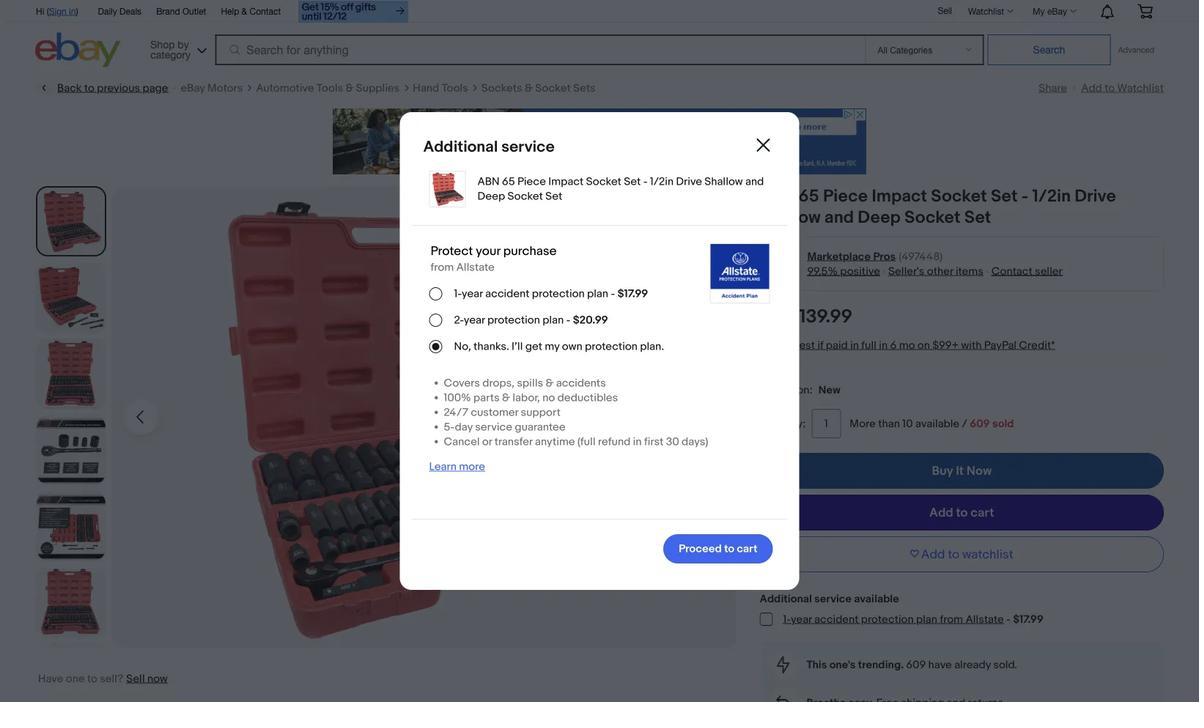 Task type: vqa. For each thing, say whether or not it's contained in the screenshot.
'Bloodborne Hunter and Doll Vinyl Figure Statue Set Official Sony PlayStation PS4' heading
no



Task type: describe. For each thing, give the bounding box(es) containing it.
drive
[[1075, 186, 1116, 207]]

seller's other items
[[888, 265, 983, 278]]

to for proceed to cart
[[724, 542, 734, 556]]

marketplace pros (497448)
[[807, 250, 943, 263]]

us $139.99
[[760, 306, 853, 328]]

than
[[878, 417, 900, 430]]

6
[[890, 339, 897, 352]]

seller
[[1035, 265, 1063, 278]]

contact seller link
[[992, 265, 1063, 278]]

socket left sets
[[535, 81, 571, 95]]

& for help
[[242, 6, 247, 16]]

- inside abn 65 piece impact socket set - 1/2in drive shallow and deep socket set
[[1022, 186, 1029, 207]]

now
[[147, 672, 168, 685]]

watchlist link
[[960, 2, 1020, 20]]

picture 5 of 7 image
[[37, 492, 106, 561]]

marketplace pros image
[[769, 249, 799, 279]]

service
[[814, 592, 852, 605]]

abn 65 piece impact socket set - 1/2in drive shallow and deep socket set
[[760, 186, 1116, 228]]

Quantity: text field
[[812, 409, 841, 438]]

supplies
[[356, 81, 400, 95]]

socket up (497448)
[[905, 207, 961, 228]]

get an extra 15% off image
[[298, 1, 408, 23]]

this
[[807, 658, 827, 671]]

(497448)
[[899, 250, 943, 263]]

sold
[[992, 417, 1014, 430]]

have
[[928, 658, 952, 671]]

watchlist inside account navigation
[[968, 6, 1004, 16]]

add for add to cart
[[929, 505, 953, 520]]

picture 1 of 7 image
[[37, 188, 105, 255]]

add to watchlist link
[[1081, 81, 1164, 95]]

99.5% positive
[[807, 265, 880, 278]]

0 horizontal spatial 609
[[906, 658, 926, 671]]

year
[[791, 613, 812, 626]]

this one's trending. 609 have already sold.
[[807, 658, 1017, 671]]

1 with details__icon image from the top
[[777, 656, 790, 674]]

contact inside account navigation
[[250, 6, 281, 16]]

1 horizontal spatial in
[[850, 339, 859, 352]]

interest
[[777, 339, 815, 352]]

outlet
[[182, 6, 206, 16]]

plan
[[916, 613, 937, 626]]

advanced
[[1118, 45, 1154, 55]]

1-year accident protection plan from allstate - $17.99
[[783, 613, 1044, 626]]

sell?
[[100, 672, 123, 685]]

positive
[[840, 265, 880, 278]]

motors
[[207, 81, 243, 95]]

buy
[[932, 463, 953, 479]]

& for sockets
[[525, 81, 533, 95]]

seller's
[[888, 265, 925, 278]]

back to previous page link
[[35, 79, 168, 97]]

add to watchlist
[[921, 547, 1013, 562]]

credit*
[[1019, 339, 1055, 352]]

picture 4 of 7 image
[[37, 416, 106, 484]]

with
[[961, 339, 982, 352]]

additional service available
[[760, 592, 899, 605]]

one
[[66, 672, 85, 685]]

watchlist
[[962, 547, 1013, 562]]

2 with details__icon image from the top
[[776, 696, 790, 702]]

cart for add to cart
[[971, 505, 994, 520]]

picture 6 of 7 image
[[37, 568, 106, 637]]

automotive
[[256, 81, 314, 95]]

add for add to watchlist
[[1081, 81, 1102, 95]]

hi
[[36, 6, 44, 16]]

sockets
[[481, 81, 522, 95]]

0 horizontal spatial -
[[1006, 613, 1011, 626]]

deep
[[858, 207, 901, 228]]

pros
[[873, 250, 896, 263]]

10
[[902, 417, 913, 430]]

my ebay
[[1033, 6, 1067, 16]]

help & contact link
[[221, 4, 281, 20]]

to for add to watchlist
[[948, 547, 960, 562]]

my
[[1033, 6, 1045, 16]]

it
[[956, 463, 964, 479]]

daily deals
[[98, 6, 142, 16]]

add to cart
[[929, 505, 994, 520]]

1 vertical spatial available
[[854, 592, 899, 605]]

allstate
[[966, 613, 1004, 626]]

sold.
[[993, 658, 1017, 671]]

sign in link
[[49, 6, 76, 16]]

65
[[798, 186, 819, 207]]

contact seller
[[992, 265, 1063, 278]]

full
[[861, 339, 877, 352]]

proceed
[[679, 542, 722, 556]]

piece
[[823, 186, 868, 207]]

accident
[[814, 613, 859, 626]]

add for add to watchlist
[[921, 547, 945, 562]]

daily
[[98, 6, 117, 16]]

already
[[954, 658, 991, 671]]

proceed to cart dialog
[[0, 0, 1199, 702]]

socket right impact
[[931, 186, 987, 207]]

0 horizontal spatial sell
[[126, 672, 145, 685]]

ebay motors
[[181, 81, 243, 95]]

items
[[956, 265, 983, 278]]

impact
[[872, 186, 927, 207]]

hand
[[413, 81, 439, 95]]

now
[[967, 463, 992, 479]]

more
[[850, 417, 876, 430]]



Task type: locate. For each thing, give the bounding box(es) containing it.
set
[[991, 186, 1018, 207], [964, 207, 991, 228]]

add to watchlist
[[1081, 81, 1164, 95]]

banner containing sell
[[28, 0, 1164, 71]]

99.5% positive link
[[807, 265, 880, 278]]

buy it now link
[[760, 453, 1164, 489]]

set up items
[[964, 207, 991, 228]]

to right one
[[87, 672, 97, 685]]

sell left now
[[126, 672, 145, 685]]

socket
[[535, 81, 571, 95], [931, 186, 987, 207], [905, 207, 961, 228]]

1 horizontal spatial -
[[1022, 186, 1029, 207]]

in left "full" on the right
[[850, 339, 859, 352]]

2 horizontal spatial in
[[879, 339, 888, 352]]

& inside account navigation
[[242, 6, 247, 16]]

other
[[927, 265, 953, 278]]

sell now link
[[126, 672, 168, 685]]

tools for hand
[[442, 81, 468, 95]]

additional
[[760, 592, 812, 605]]

0 vertical spatial 609
[[970, 417, 990, 430]]

abn
[[760, 186, 795, 207]]

1 vertical spatial cart
[[737, 542, 758, 556]]

add to watchlist link
[[760, 537, 1164, 572]]

back
[[57, 81, 82, 95]]

my ebay link
[[1025, 2, 1083, 20]]

advertisement region
[[333, 108, 866, 174]]

sockets & socket sets link
[[481, 81, 596, 95]]

None submit
[[988, 34, 1111, 65]]

abn 65 piece impact socket set - 1/2in drive shallow and deep socket set - picture 1 of 7 image
[[111, 186, 736, 648]]

0 horizontal spatial in
[[69, 6, 76, 16]]

0 vertical spatial cart
[[971, 505, 994, 520]]

0 horizontal spatial contact
[[250, 6, 281, 16]]

seller's other items link
[[888, 265, 983, 278]]

us
[[760, 306, 784, 328]]

2 tools from the left
[[442, 81, 468, 95]]

contact left seller
[[992, 265, 1032, 278]]

1 tools from the left
[[317, 81, 343, 95]]

to down advanced link
[[1105, 81, 1115, 95]]

more than 10 available / 609 sold
[[850, 417, 1014, 430]]

2 horizontal spatial &
[[525, 81, 533, 95]]

sell left watchlist link
[[938, 5, 952, 15]]

no interest if paid in full in 6 mo on $99+ with paypal credit*
[[760, 339, 1055, 352]]

/
[[962, 417, 967, 430]]

daily deals link
[[98, 4, 142, 20]]

to right proceed
[[724, 542, 734, 556]]

1 vertical spatial watchlist
[[1117, 81, 1164, 95]]

)
[[76, 6, 78, 16]]

tools for automotive
[[317, 81, 343, 95]]

(
[[47, 6, 49, 16]]

cart
[[971, 505, 994, 520], [737, 542, 758, 556]]

sign
[[49, 6, 67, 16]]

page
[[143, 81, 168, 95]]

available left /
[[915, 417, 959, 430]]

deals
[[120, 6, 142, 16]]

if
[[818, 339, 823, 352]]

add right share
[[1081, 81, 1102, 95]]

& right sockets
[[525, 81, 533, 95]]

1 horizontal spatial contact
[[992, 265, 1032, 278]]

tools right 'hand'
[[442, 81, 468, 95]]

to inside button
[[724, 542, 734, 556]]

0 horizontal spatial &
[[242, 6, 247, 16]]

account navigation
[[28, 0, 1164, 25]]

your shopping cart image
[[1137, 4, 1154, 19]]

in right "sign"
[[69, 6, 76, 16]]

tools right automotive
[[317, 81, 343, 95]]

and
[[824, 207, 854, 228]]

trending.
[[858, 658, 904, 671]]

0 vertical spatial -
[[1022, 186, 1029, 207]]

ebay
[[1047, 6, 1067, 16], [181, 81, 205, 95]]

back to previous page
[[57, 81, 168, 95]]

contact right help
[[250, 6, 281, 16]]

cart inside add to cart link
[[971, 505, 994, 520]]

0 horizontal spatial watchlist
[[968, 6, 1004, 16]]

shallow
[[760, 207, 821, 228]]

in left 6
[[879, 339, 888, 352]]

0 vertical spatial with details__icon image
[[777, 656, 790, 674]]

in
[[69, 6, 76, 16], [850, 339, 859, 352], [879, 339, 888, 352]]

0 horizontal spatial available
[[854, 592, 899, 605]]

with details__icon image
[[777, 656, 790, 674], [776, 696, 790, 702]]

1 horizontal spatial &
[[346, 81, 354, 95]]

watchlist down advanced
[[1117, 81, 1164, 95]]

ebay right the my
[[1047, 6, 1067, 16]]

0 vertical spatial add
[[1081, 81, 1102, 95]]

sell
[[938, 5, 952, 15], [126, 672, 145, 685]]

brand outlet link
[[156, 4, 206, 20]]

609 left have
[[906, 658, 926, 671]]

1 horizontal spatial ebay
[[1047, 6, 1067, 16]]

proceed to cart button
[[663, 534, 773, 564]]

set left 1/2in at the right of the page
[[991, 186, 1018, 207]]

1 vertical spatial with details__icon image
[[776, 696, 790, 702]]

hi ( sign in )
[[36, 6, 78, 16]]

0 vertical spatial watchlist
[[968, 6, 1004, 16]]

1 vertical spatial 609
[[906, 658, 926, 671]]

1 vertical spatial add
[[929, 505, 953, 520]]

1 vertical spatial contact
[[992, 265, 1032, 278]]

watchlist
[[968, 6, 1004, 16], [1117, 81, 1164, 95]]

1 vertical spatial -
[[1006, 613, 1011, 626]]

1 vertical spatial sell
[[126, 672, 145, 685]]

to for add to cart
[[956, 505, 968, 520]]

ebay motors link
[[181, 81, 243, 95]]

cart inside proceed to cart button
[[737, 542, 758, 556]]

to up add to watchlist link on the bottom right
[[956, 505, 968, 520]]

mo
[[899, 339, 915, 352]]

picture 2 of 7 image
[[37, 263, 106, 332]]

1 horizontal spatial available
[[915, 417, 959, 430]]

to left watchlist
[[948, 547, 960, 562]]

to for back to previous page
[[84, 81, 94, 95]]

0 horizontal spatial ebay
[[181, 81, 205, 95]]

add down buy
[[929, 505, 953, 520]]

1 horizontal spatial 609
[[970, 417, 990, 430]]

0 horizontal spatial tools
[[317, 81, 343, 95]]

& left supplies
[[346, 81, 354, 95]]

share
[[1039, 81, 1067, 95]]

previous
[[97, 81, 140, 95]]

0 horizontal spatial cart
[[737, 542, 758, 556]]

one's
[[829, 658, 856, 671]]

0 vertical spatial ebay
[[1047, 6, 1067, 16]]

1/2in
[[1032, 186, 1071, 207]]

on
[[918, 339, 930, 352]]

- left 1/2in at the right of the page
[[1022, 186, 1029, 207]]

help & contact
[[221, 6, 281, 16]]

1 horizontal spatial sell
[[938, 5, 952, 15]]

sockets & socket sets
[[481, 81, 596, 95]]

sell inside account navigation
[[938, 5, 952, 15]]

watchlist right sell link
[[968, 6, 1004, 16]]

0 vertical spatial available
[[915, 417, 959, 430]]

0 vertical spatial sell
[[938, 5, 952, 15]]

to right the back
[[84, 81, 94, 95]]

0 vertical spatial contact
[[250, 6, 281, 16]]

available up "protection"
[[854, 592, 899, 605]]

share button
[[1039, 81, 1067, 95]]

have
[[38, 672, 63, 685]]

cart right proceed
[[737, 542, 758, 556]]

to for add to watchlist
[[1105, 81, 1115, 95]]

1-
[[783, 613, 791, 626]]

2 vertical spatial add
[[921, 547, 945, 562]]

add to cart link
[[760, 495, 1164, 531]]

in inside account navigation
[[69, 6, 76, 16]]

1 horizontal spatial tools
[[442, 81, 468, 95]]

ebay inside account navigation
[[1047, 6, 1067, 16]]

1 horizontal spatial watchlist
[[1117, 81, 1164, 95]]

$99+
[[933, 339, 959, 352]]

have one to sell? sell now
[[38, 672, 168, 685]]

1 horizontal spatial cart
[[971, 505, 994, 520]]

609
[[970, 417, 990, 430], [906, 658, 926, 671]]

609 right /
[[970, 417, 990, 430]]

ebay left motors
[[181, 81, 205, 95]]

cart for proceed to cart
[[737, 542, 758, 556]]

$139.99
[[788, 306, 853, 328]]

brand
[[156, 6, 180, 16]]

banner
[[28, 0, 1164, 71]]

& right help
[[242, 6, 247, 16]]

add down add to cart link
[[921, 547, 945, 562]]

cart down now
[[971, 505, 994, 520]]

to
[[84, 81, 94, 95], [1105, 81, 1115, 95], [956, 505, 968, 520], [724, 542, 734, 556], [948, 547, 960, 562], [87, 672, 97, 685]]

automotive tools & supplies link
[[256, 81, 400, 95]]

1 vertical spatial ebay
[[181, 81, 205, 95]]

sets
[[573, 81, 596, 95]]

from
[[940, 613, 963, 626]]

no
[[760, 339, 774, 352]]

- left $17.99
[[1006, 613, 1011, 626]]

protection
[[861, 613, 914, 626]]

picture 3 of 7 image
[[37, 339, 106, 408]]

condition:
[[760, 383, 813, 397]]



